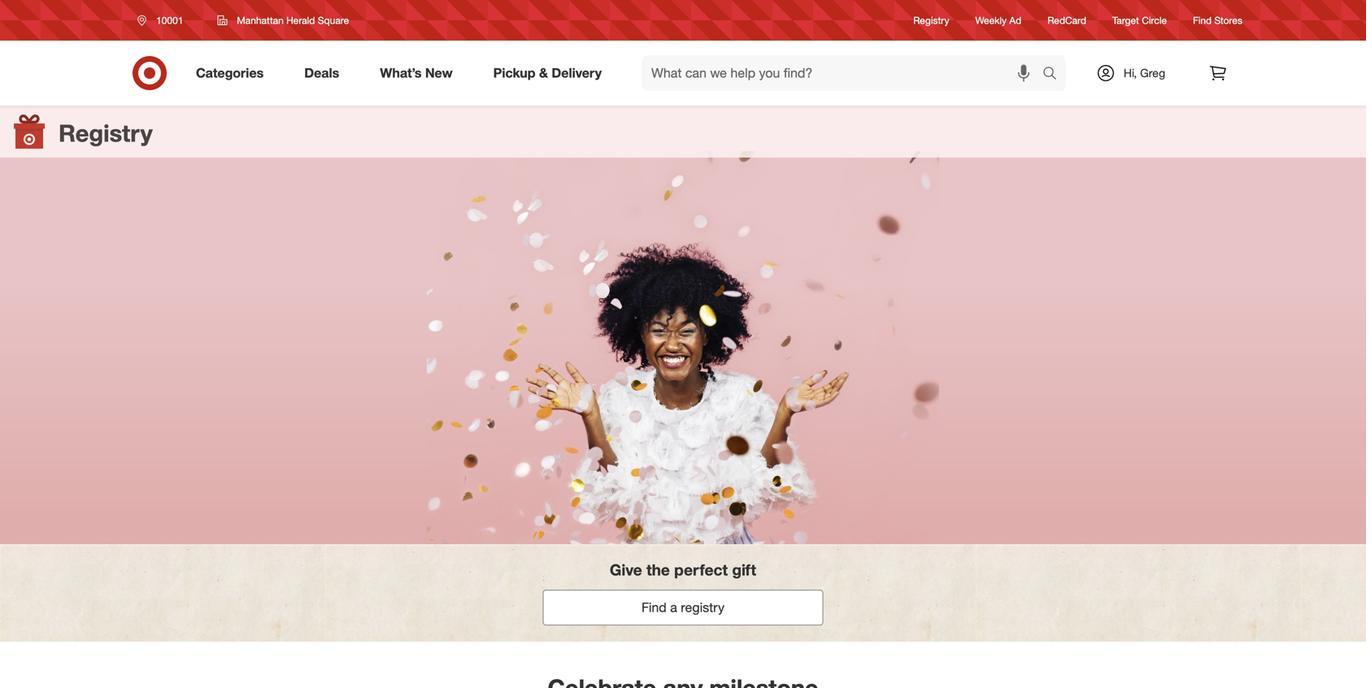 Task type: vqa. For each thing, say whether or not it's contained in the screenshot.
second NOT HELPFUL button from the bottom of the UNO ATTACK HIGH FLYING CARDS region's Not
no



Task type: locate. For each thing, give the bounding box(es) containing it.
square
[[318, 14, 349, 26]]

target circle
[[1112, 14, 1167, 26]]

the
[[646, 561, 670, 580]]

find stores
[[1193, 14, 1243, 26]]

perfect
[[674, 561, 728, 580]]

delivery
[[552, 65, 602, 81]]

0 vertical spatial registry
[[913, 14, 949, 26]]

target
[[1112, 14, 1139, 26]]

0 vertical spatial find
[[1193, 14, 1212, 26]]

10001
[[156, 14, 183, 26]]

find inside button
[[642, 600, 667, 616]]

find left stores
[[1193, 14, 1212, 26]]

give
[[610, 561, 642, 580]]

redcard link
[[1048, 13, 1086, 27]]

1 horizontal spatial find
[[1193, 14, 1212, 26]]

1 vertical spatial registry
[[59, 119, 153, 147]]

find for find stores
[[1193, 14, 1212, 26]]

a
[[670, 600, 677, 616]]

registry
[[681, 600, 725, 616]]

weekly ad
[[975, 14, 1022, 26]]

search button
[[1035, 55, 1074, 94]]

registry
[[913, 14, 949, 26], [59, 119, 153, 147]]

categories
[[196, 65, 264, 81]]

deals
[[304, 65, 339, 81]]

gift
[[732, 561, 756, 580]]

manhattan herald square button
[[207, 6, 360, 35]]

search
[[1035, 67, 1074, 83]]

ad
[[1009, 14, 1022, 26]]

1 vertical spatial find
[[642, 600, 667, 616]]

weekly ad link
[[975, 13, 1022, 27]]

What can we help you find? suggestions appear below search field
[[642, 55, 1047, 91]]

find
[[1193, 14, 1212, 26], [642, 600, 667, 616]]

find left the a
[[642, 600, 667, 616]]

hi, greg
[[1124, 66, 1165, 80]]

1 horizontal spatial registry
[[913, 14, 949, 26]]

pickup
[[493, 65, 536, 81]]

registry link
[[913, 13, 949, 27]]

categories link
[[182, 55, 284, 91]]

manhattan herald square
[[237, 14, 349, 26]]

0 horizontal spatial find
[[642, 600, 667, 616]]



Task type: describe. For each thing, give the bounding box(es) containing it.
manhattan
[[237, 14, 284, 26]]

find stores link
[[1193, 13, 1243, 27]]

find a registry
[[642, 600, 725, 616]]

new
[[425, 65, 453, 81]]

stores
[[1214, 14, 1243, 26]]

give the perfect gift
[[610, 561, 756, 580]]

deals link
[[290, 55, 360, 91]]

&
[[539, 65, 548, 81]]

what's
[[380, 65, 422, 81]]

herald
[[286, 14, 315, 26]]

find a registry button
[[543, 590, 823, 626]]

10001 button
[[127, 6, 200, 35]]

pickup & delivery
[[493, 65, 602, 81]]

pickup & delivery link
[[479, 55, 622, 91]]

redcard
[[1048, 14, 1086, 26]]

target circle link
[[1112, 13, 1167, 27]]

weekly
[[975, 14, 1007, 26]]

circle
[[1142, 14, 1167, 26]]

what's new
[[380, 65, 453, 81]]

0 horizontal spatial registry
[[59, 119, 153, 147]]

find for find a registry
[[642, 600, 667, 616]]

what's new link
[[366, 55, 473, 91]]

greg
[[1140, 66, 1165, 80]]

hi,
[[1124, 66, 1137, 80]]



